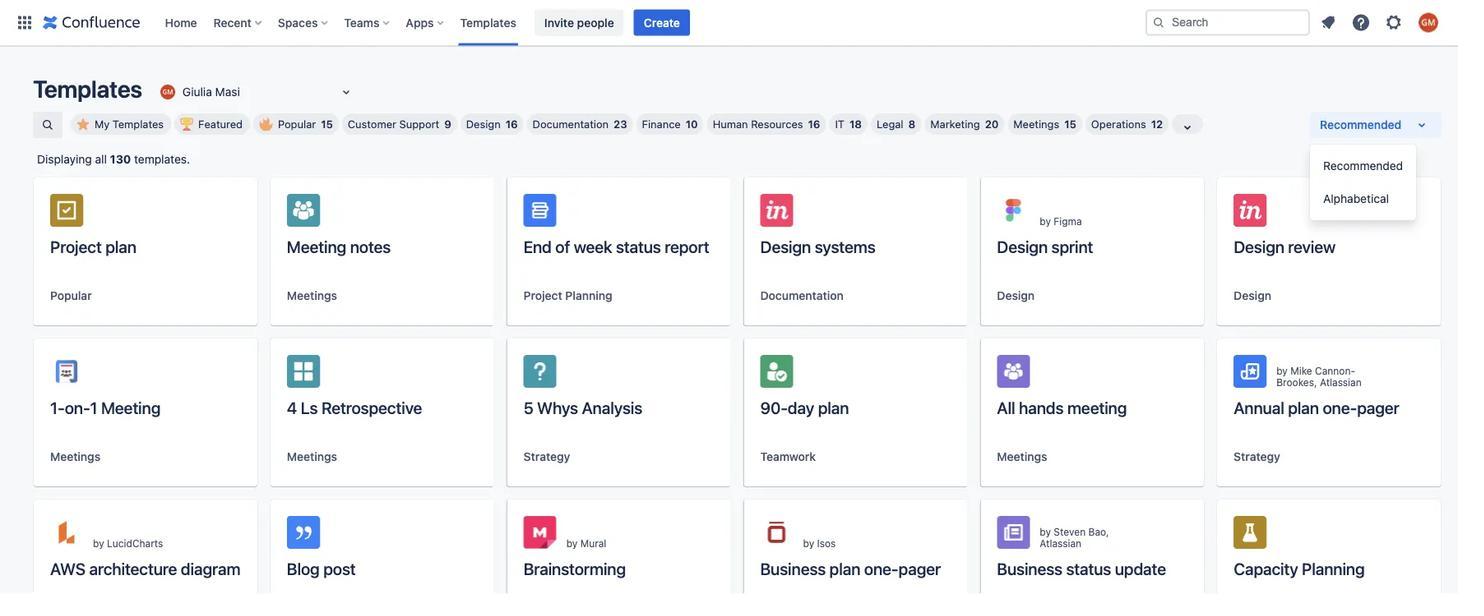 Task type: vqa. For each thing, say whether or not it's contained in the screenshot.
the roles
no



Task type: locate. For each thing, give the bounding box(es) containing it.
annual
[[1234, 398, 1285, 417]]

group
[[1310, 145, 1417, 220]]

documentation
[[533, 118, 609, 130], [760, 289, 844, 303]]

1 share link image from the top
[[665, 365, 685, 385]]

diagram
[[181, 559, 240, 579]]

design down by figma
[[997, 237, 1048, 256]]

1 horizontal spatial popular
[[278, 118, 316, 130]]

0 vertical spatial templates
[[460, 16, 516, 29]]

0 horizontal spatial design button
[[997, 288, 1035, 304]]

0 horizontal spatial planning
[[565, 289, 612, 303]]

1 business from the left
[[760, 559, 826, 579]]

2 business from the left
[[997, 559, 1063, 579]]

design 16
[[466, 118, 518, 130]]

1 vertical spatial popular
[[50, 289, 92, 303]]

by steven bao, atlassian
[[1040, 526, 1109, 549]]

templates right my
[[113, 118, 164, 130]]

recommended button
[[1310, 112, 1442, 138]]

design up documentation button
[[760, 237, 811, 256]]

by figma
[[1040, 216, 1082, 227]]

recommended up alphabetical button
[[1323, 159, 1403, 173]]

5 whys analysis
[[524, 398, 642, 417]]

meeting right 1
[[101, 398, 161, 417]]

settings icon image
[[1384, 13, 1404, 32]]

business plan one-pager
[[760, 559, 941, 579]]

share link image left star brainstorming image at the bottom of page
[[665, 526, 685, 546]]

meetings down all
[[997, 450, 1048, 464]]

share link image left star business status update icon
[[1139, 526, 1158, 546]]

1 horizontal spatial pager
[[1357, 398, 1400, 417]]

popular
[[278, 118, 316, 130], [50, 289, 92, 303]]

0 vertical spatial recommended
[[1320, 118, 1402, 132]]

0 vertical spatial status
[[616, 237, 661, 256]]

figma
[[1054, 216, 1082, 227]]

business status update
[[997, 559, 1166, 579]]

0 horizontal spatial 15
[[321, 118, 333, 130]]

by left lucidcharts
[[93, 538, 104, 549]]

templates inside the my templates button
[[113, 118, 164, 130]]

1 vertical spatial pager
[[899, 559, 941, 579]]

masi
[[215, 85, 240, 99]]

1 vertical spatial documentation
[[760, 289, 844, 303]]

recommended up recommended button
[[1320, 118, 1402, 132]]

12
[[1151, 118, 1163, 130]]

share link image left star 90-day plan image
[[902, 365, 922, 385]]

atlassian up business status update
[[1040, 538, 1082, 549]]

1 horizontal spatial status
[[1066, 559, 1111, 579]]

0 vertical spatial share link image
[[665, 365, 685, 385]]

meetings button down meeting notes
[[287, 288, 337, 304]]

by for brainstorming
[[566, 538, 578, 549]]

whys
[[537, 398, 578, 417]]

design review
[[1234, 237, 1336, 256]]

lucidcharts
[[107, 538, 163, 549]]

1 vertical spatial project
[[524, 289, 562, 303]]

templates up my
[[33, 75, 142, 103]]

18
[[850, 118, 862, 130]]

business down steven
[[997, 559, 1063, 579]]

0 vertical spatial one-
[[1323, 398, 1357, 417]]

documentation left 23
[[533, 118, 609, 130]]

16
[[506, 118, 518, 130], [808, 118, 820, 130]]

meetings button
[[287, 288, 337, 304], [50, 449, 100, 466], [287, 449, 337, 466], [997, 449, 1048, 466]]

atlassian inside by steven bao, atlassian
[[1040, 538, 1082, 549]]

share link image for star 5 whys analysis icon
[[665, 365, 685, 385]]

0 horizontal spatial share link image
[[902, 365, 922, 385]]

by left mural
[[566, 538, 578, 549]]

marketing 20
[[931, 118, 999, 130]]

1 horizontal spatial atlassian
[[1320, 377, 1362, 388]]

planning down week
[[565, 289, 612, 303]]

1 vertical spatial status
[[1066, 559, 1111, 579]]

one-
[[1323, 398, 1357, 417], [864, 559, 899, 579]]

star 90-day plan image
[[928, 365, 948, 385]]

week
[[574, 237, 612, 256]]

star 5 whys analysis image
[[691, 365, 711, 385]]

business
[[760, 559, 826, 579], [997, 559, 1063, 579]]

0 horizontal spatial project
[[50, 237, 102, 256]]

by left figma in the right of the page
[[1040, 216, 1051, 227]]

1 horizontal spatial 15
[[1065, 118, 1077, 130]]

1 horizontal spatial planning
[[1302, 559, 1365, 579]]

2 strategy from the left
[[1234, 450, 1281, 464]]

15 left customer
[[321, 118, 333, 130]]

15 left the operations
[[1065, 118, 1077, 130]]

5
[[524, 398, 533, 417]]

design button down design sprint
[[997, 288, 1035, 304]]

meeting
[[287, 237, 346, 256], [101, 398, 161, 417]]

bao,
[[1089, 526, 1109, 538]]

by for business plan one-pager
[[803, 538, 814, 549]]

strategy for 5
[[524, 450, 570, 464]]

documentation down design systems
[[760, 289, 844, 303]]

4 ls retrospective
[[287, 398, 422, 417]]

None text field
[[158, 84, 161, 100]]

human
[[713, 118, 748, 130]]

planning for project planning
[[565, 289, 612, 303]]

aws
[[50, 559, 86, 579]]

documentation for documentation
[[760, 289, 844, 303]]

status right week
[[616, 237, 661, 256]]

10
[[686, 118, 698, 130]]

16 left 'it' on the top of page
[[808, 118, 820, 130]]

1
[[90, 398, 97, 417]]

support
[[399, 118, 439, 130]]

mike
[[1291, 365, 1313, 377]]

pager
[[1357, 398, 1400, 417], [899, 559, 941, 579]]

meetings button for all
[[997, 449, 1048, 466]]

1 vertical spatial share link image
[[665, 526, 685, 546]]

one- for annual
[[1323, 398, 1357, 417]]

1 vertical spatial recommended
[[1323, 159, 1403, 173]]

by inside "by mike cannon- brookes, atlassian"
[[1277, 365, 1288, 377]]

0 horizontal spatial atlassian
[[1040, 538, 1082, 549]]

1 vertical spatial share link image
[[902, 365, 922, 385]]

global element
[[10, 0, 1143, 46]]

recommended inside recommended popup button
[[1320, 118, 1402, 132]]

0 vertical spatial popular
[[278, 118, 316, 130]]

meetings for 1-on-1 meeting
[[50, 450, 100, 464]]

by mike cannon- brookes, atlassian
[[1277, 365, 1362, 388]]

90-day plan
[[760, 398, 849, 417]]

meetings down on-
[[50, 450, 100, 464]]

atlassian
[[1320, 377, 1362, 388], [1040, 538, 1082, 549]]

share link image
[[665, 365, 685, 385], [665, 526, 685, 546]]

0 vertical spatial documentation
[[533, 118, 609, 130]]

project plan
[[50, 237, 136, 256]]

help icon image
[[1351, 13, 1371, 32]]

strategy button down annual
[[1234, 449, 1281, 466]]

2 design button from the left
[[1234, 288, 1272, 304]]

0 vertical spatial atlassian
[[1320, 377, 1362, 388]]

0 vertical spatial share link image
[[1375, 204, 1395, 224]]

design down design review
[[1234, 289, 1272, 303]]

strategy button down whys
[[524, 449, 570, 466]]

1 horizontal spatial design button
[[1234, 288, 1272, 304]]

0 vertical spatial pager
[[1357, 398, 1400, 417]]

0 horizontal spatial documentation
[[533, 118, 609, 130]]

project inside project planning button
[[524, 289, 562, 303]]

design for 16
[[466, 118, 501, 130]]

2 horizontal spatial share link image
[[1375, 204, 1395, 224]]

status down by steven bao, atlassian
[[1066, 559, 1111, 579]]

design right "9"
[[466, 118, 501, 130]]

pager for annual plan one-pager
[[1357, 398, 1400, 417]]

legal 8
[[877, 118, 916, 130]]

strategy
[[524, 450, 570, 464], [1234, 450, 1281, 464]]

plan for project plan
[[105, 237, 136, 256]]

featured button
[[174, 114, 250, 135]]

0 vertical spatial project
[[50, 237, 102, 256]]

popular left customer
[[278, 118, 316, 130]]

meetings button down ls
[[287, 449, 337, 466]]

business down by isos
[[760, 559, 826, 579]]

0 vertical spatial meeting
[[287, 237, 346, 256]]

planning inside button
[[1302, 559, 1365, 579]]

more categories image
[[1178, 118, 1198, 137]]

1 horizontal spatial project
[[524, 289, 562, 303]]

meeting left the notes
[[287, 237, 346, 256]]

1 vertical spatial one-
[[864, 559, 899, 579]]

planning
[[565, 289, 612, 303], [1302, 559, 1365, 579]]

2 share link image from the top
[[665, 526, 685, 546]]

meetings down meeting notes
[[287, 289, 337, 303]]

planning right capacity
[[1302, 559, 1365, 579]]

1 horizontal spatial strategy button
[[1234, 449, 1281, 466]]

0 horizontal spatial strategy
[[524, 450, 570, 464]]

0 horizontal spatial meeting
[[101, 398, 161, 417]]

documentation 23
[[533, 118, 627, 130]]

design left review
[[1234, 237, 1285, 256]]

1 strategy button from the left
[[524, 449, 570, 466]]

templates right apps popup button
[[460, 16, 516, 29]]

end of week status report
[[524, 237, 709, 256]]

1 strategy from the left
[[524, 450, 570, 464]]

by left mike
[[1277, 365, 1288, 377]]

1 horizontal spatial 16
[[808, 118, 820, 130]]

analysis
[[582, 398, 642, 417]]

project for project planning
[[524, 289, 562, 303]]

meeting
[[1068, 398, 1127, 417]]

1 horizontal spatial business
[[997, 559, 1063, 579]]

business for business status update
[[997, 559, 1063, 579]]

popular down project plan
[[50, 289, 92, 303]]

0 horizontal spatial one-
[[864, 559, 899, 579]]

meetings button down on-
[[50, 449, 100, 466]]

legal
[[877, 118, 904, 130]]

16 right "9"
[[506, 118, 518, 130]]

2 vertical spatial share link image
[[1139, 526, 1158, 546]]

meetings for meeting notes
[[287, 289, 337, 303]]

end
[[524, 237, 552, 256]]

finance 10
[[642, 118, 698, 130]]

your profile and preferences image
[[1419, 13, 1439, 32]]

project for project plan
[[50, 237, 102, 256]]

Search field
[[1146, 9, 1310, 36]]

strategy down whys
[[524, 450, 570, 464]]

banner
[[0, 0, 1458, 46]]

2 15 from the left
[[1065, 118, 1077, 130]]

banner containing home
[[0, 0, 1458, 46]]

templates
[[460, 16, 516, 29], [33, 75, 142, 103], [113, 118, 164, 130]]

retrospective
[[322, 398, 422, 417]]

recommended inside recommended button
[[1323, 159, 1403, 173]]

confluence image
[[43, 13, 140, 32], [43, 13, 140, 32]]

1 horizontal spatial meeting
[[287, 237, 346, 256]]

giulia
[[183, 85, 212, 99]]

meetings button for 4
[[287, 449, 337, 466]]

1 horizontal spatial strategy
[[1234, 450, 1281, 464]]

design button down design review
[[1234, 288, 1272, 304]]

2 vertical spatial templates
[[113, 118, 164, 130]]

1 vertical spatial meeting
[[101, 398, 161, 417]]

0 horizontal spatial status
[[616, 237, 661, 256]]

project down end
[[524, 289, 562, 303]]

create link
[[634, 9, 690, 36]]

planning inside button
[[565, 289, 612, 303]]

meetings down ls
[[287, 450, 337, 464]]

design for review
[[1234, 237, 1285, 256]]

1 design button from the left
[[997, 288, 1035, 304]]

by inside by steven bao, atlassian
[[1040, 526, 1051, 538]]

project
[[50, 237, 102, 256], [524, 289, 562, 303]]

share link image left star 5 whys analysis icon
[[665, 365, 685, 385]]

0 vertical spatial planning
[[565, 289, 612, 303]]

business for business plan one-pager
[[760, 559, 826, 579]]

project up popular button
[[50, 237, 102, 256]]

people
[[577, 16, 614, 29]]

1 horizontal spatial documentation
[[760, 289, 844, 303]]

all
[[997, 398, 1015, 417]]

post
[[323, 559, 356, 579]]

atlassian up annual plan one-pager
[[1320, 377, 1362, 388]]

recommended
[[1320, 118, 1402, 132], [1323, 159, 1403, 173]]

blog post
[[287, 559, 356, 579]]

0 horizontal spatial strategy button
[[524, 449, 570, 466]]

strategy button
[[524, 449, 570, 466], [1234, 449, 1281, 466]]

1 horizontal spatial one-
[[1323, 398, 1357, 417]]

it
[[835, 118, 845, 130]]

systems
[[815, 237, 876, 256]]

capacity
[[1234, 559, 1298, 579]]

meetings button down all
[[997, 449, 1048, 466]]

by left steven
[[1040, 526, 1051, 538]]

strategy down annual
[[1234, 450, 1281, 464]]

1 vertical spatial atlassian
[[1040, 538, 1082, 549]]

share link image left star design review image
[[1375, 204, 1395, 224]]

home link
[[160, 9, 202, 36]]

blog post button
[[270, 500, 494, 595]]

2 strategy button from the left
[[1234, 449, 1281, 466]]

2 16 from the left
[[808, 118, 820, 130]]

0 horizontal spatial business
[[760, 559, 826, 579]]

meetings button for 1-
[[50, 449, 100, 466]]

0 horizontal spatial pager
[[899, 559, 941, 579]]

annual plan one-pager
[[1234, 398, 1400, 417]]

0 horizontal spatial 16
[[506, 118, 518, 130]]

share link image
[[1375, 204, 1395, 224], [902, 365, 922, 385], [1139, 526, 1158, 546]]

1 vertical spatial planning
[[1302, 559, 1365, 579]]

by left isos
[[803, 538, 814, 549]]



Task type: describe. For each thing, give the bounding box(es) containing it.
brainstorming
[[524, 559, 626, 579]]

share link image for design review
[[1375, 204, 1395, 224]]

my templates
[[95, 118, 164, 130]]

1-on-1 meeting
[[50, 398, 161, 417]]

customer
[[348, 118, 396, 130]]

20
[[985, 118, 999, 130]]

star design review image
[[1402, 204, 1421, 224]]

atlassian inside "by mike cannon- brookes, atlassian"
[[1320, 377, 1362, 388]]

featured
[[198, 118, 243, 130]]

pager for business plan one-pager
[[899, 559, 941, 579]]

plan for annual plan one-pager
[[1288, 398, 1319, 417]]

1 horizontal spatial share link image
[[1139, 526, 1158, 546]]

operations 12
[[1091, 118, 1163, 130]]

notification icon image
[[1319, 13, 1338, 32]]

sprint
[[1052, 237, 1093, 256]]

templates.
[[134, 153, 190, 166]]

it 18
[[835, 118, 862, 130]]

invite people button
[[535, 9, 624, 36]]

search image
[[1152, 16, 1166, 29]]

my templates button
[[71, 114, 171, 135]]

90-
[[760, 398, 788, 417]]

design button for design review
[[1234, 288, 1272, 304]]

strategy for annual
[[1234, 450, 1281, 464]]

ls
[[301, 398, 318, 417]]

meetings for all hands meeting
[[997, 450, 1048, 464]]

alphabetical
[[1323, 192, 1389, 206]]

plan for business plan one-pager
[[830, 559, 861, 579]]

group containing recommended
[[1310, 145, 1417, 220]]

isos
[[817, 538, 836, 549]]

one- for business
[[864, 559, 899, 579]]

strategy button for 5
[[524, 449, 570, 466]]

1 15 from the left
[[321, 118, 333, 130]]

blog
[[287, 559, 320, 579]]

1 vertical spatial templates
[[33, 75, 142, 103]]

design for systems
[[760, 237, 811, 256]]

appswitcher icon image
[[15, 13, 35, 32]]

resources
[[751, 118, 803, 130]]

design sprint
[[997, 237, 1093, 256]]

share link image for star brainstorming image at the bottom of page
[[665, 526, 685, 546]]

invite
[[544, 16, 574, 29]]

home
[[165, 16, 197, 29]]

hands
[[1019, 398, 1064, 417]]

planning for capacity planning
[[1302, 559, 1365, 579]]

spaces
[[278, 16, 318, 29]]

recent
[[214, 16, 252, 29]]

teams button
[[339, 9, 396, 36]]

marketing
[[931, 118, 980, 130]]

strategy button for annual
[[1234, 449, 1281, 466]]

by isos
[[803, 538, 836, 549]]

my
[[95, 118, 110, 130]]

1 16 from the left
[[506, 118, 518, 130]]

architecture
[[89, 559, 177, 579]]

by for business status update
[[1040, 526, 1051, 538]]

meetings right 20
[[1014, 118, 1060, 130]]

displaying all 130 templates.
[[37, 153, 190, 166]]

1-
[[50, 398, 65, 417]]

by mural
[[566, 538, 607, 549]]

documentation for documentation 23
[[533, 118, 609, 130]]

teamwork
[[760, 450, 816, 464]]

operations
[[1091, 118, 1146, 130]]

on-
[[65, 398, 90, 417]]

cannon-
[[1315, 365, 1356, 377]]

all hands meeting
[[997, 398, 1127, 417]]

popular button
[[50, 288, 92, 304]]

design for sprint
[[997, 237, 1048, 256]]

alphabetical button
[[1310, 183, 1417, 216]]

spaces button
[[273, 9, 334, 36]]

9
[[444, 118, 451, 130]]

all
[[95, 153, 107, 166]]

project planning
[[524, 289, 612, 303]]

meetings for 4 ls retrospective
[[287, 450, 337, 464]]

by for design sprint
[[1040, 216, 1051, 227]]

recommended for recommended button
[[1323, 159, 1403, 173]]

documentation button
[[760, 288, 844, 304]]

apps button
[[401, 9, 450, 36]]

review
[[1288, 237, 1336, 256]]

customer support 9
[[348, 118, 451, 130]]

open search bar image
[[41, 118, 54, 132]]

design button for design sprint
[[997, 288, 1035, 304]]

meetings button for meeting
[[287, 288, 337, 304]]

by for aws architecture diagram
[[93, 538, 104, 549]]

meeting notes
[[287, 237, 391, 256]]

meetings 15
[[1014, 118, 1077, 130]]

0 horizontal spatial popular
[[50, 289, 92, 303]]

steven
[[1054, 526, 1086, 538]]

create
[[644, 16, 680, 29]]

design down design sprint
[[997, 289, 1035, 303]]

by lucidcharts
[[93, 538, 163, 549]]

aws architecture diagram
[[50, 559, 240, 579]]

design systems
[[760, 237, 876, 256]]

human resources 16
[[713, 118, 820, 130]]

star brainstorming image
[[691, 526, 711, 546]]

open image
[[336, 82, 356, 102]]

capacity planning button
[[1218, 500, 1441, 595]]

130
[[110, 153, 131, 166]]

mural
[[580, 538, 607, 549]]

day
[[788, 398, 814, 417]]

star business status update image
[[1165, 526, 1185, 546]]

recommended button
[[1310, 150, 1417, 183]]

by for annual plan one-pager
[[1277, 365, 1288, 377]]

notes
[[350, 237, 391, 256]]

report
[[665, 237, 709, 256]]

templates link
[[455, 9, 521, 36]]

capacity planning
[[1234, 559, 1365, 579]]

giulia masi
[[183, 85, 240, 99]]

8
[[909, 118, 916, 130]]

4
[[287, 398, 297, 417]]

update
[[1115, 559, 1166, 579]]

share link image for 90-day plan
[[902, 365, 922, 385]]

finance
[[642, 118, 681, 130]]

23
[[614, 118, 627, 130]]

apps
[[406, 16, 434, 29]]

templates inside templates link
[[460, 16, 516, 29]]

recommended for recommended popup button
[[1320, 118, 1402, 132]]



